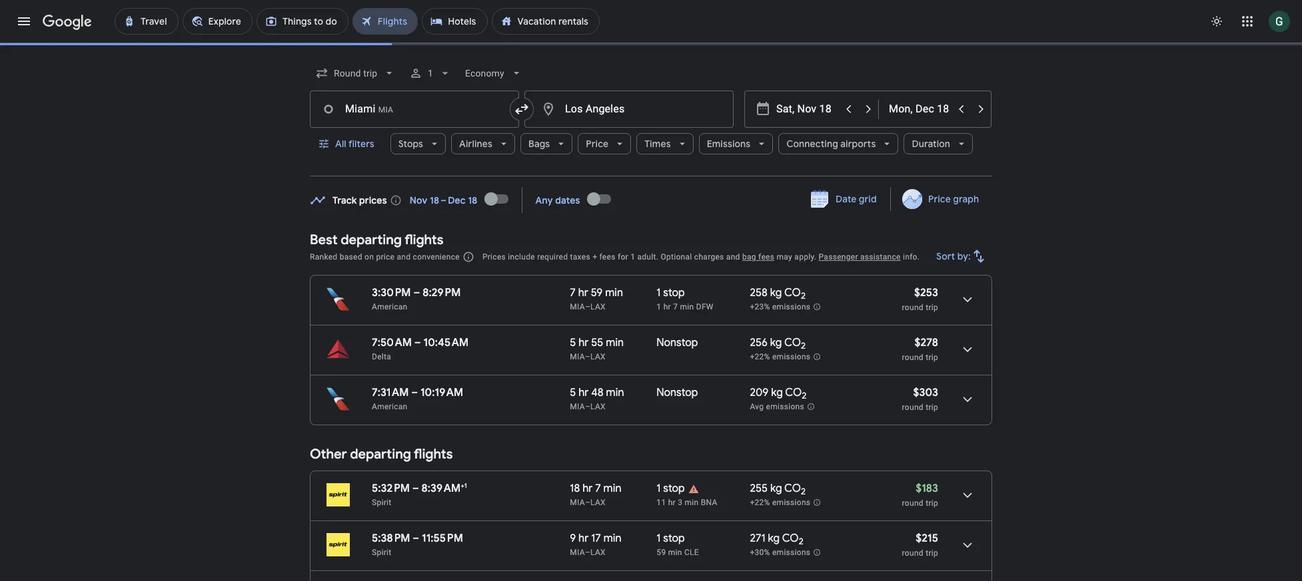 Task type: describe. For each thing, give the bounding box(es) containing it.
2 for 256
[[801, 341, 806, 352]]

18 inside find the best price region
[[468, 194, 478, 206]]

5:38 pm
[[372, 533, 410, 546]]

nov 18 – dec 18
[[410, 194, 478, 206]]

leaves miami international airport at 3:30 pm on saturday, november 18 and arrives at los angeles international airport at 8:29 pm on saturday, november 18. element
[[372, 287, 461, 300]]

grid
[[859, 193, 877, 205]]

assistance
[[861, 253, 901, 262]]

– inside 5:38 pm – 11:55 pm spirit
[[413, 533, 419, 546]]

7 inside 18 hr 7 min mia – lax
[[595, 483, 601, 496]]

+23%
[[750, 303, 770, 312]]

kg for 258
[[770, 287, 782, 300]]

find the best price region
[[310, 183, 993, 222]]

1 fees from the left
[[600, 253, 616, 262]]

for
[[618, 253, 629, 262]]

prices
[[483, 253, 506, 262]]

1 spirit from the top
[[372, 499, 392, 508]]

nov
[[410, 194, 428, 206]]

ranked
[[310, 253, 338, 262]]

1 stop flight. element for 7 hr 59 min
[[657, 287, 685, 302]]

main content containing best departing flights
[[310, 183, 993, 582]]

Departure time: 5:38 PM. text field
[[372, 533, 410, 546]]

5:38 pm – 11:55 pm spirit
[[372, 533, 463, 558]]

271 kg co 2
[[750, 533, 804, 548]]

2 for 209
[[802, 391, 807, 402]]

$303 round trip
[[902, 387, 939, 413]]

mia for 9 hr 17 min
[[570, 549, 585, 558]]

trip for $303
[[926, 403, 939, 413]]

min for 9 hr 17 min
[[604, 533, 622, 546]]

18 inside 18 hr 7 min mia – lax
[[570, 483, 580, 496]]

1 stop 59 min cle
[[657, 533, 699, 558]]

+22% emissions for 255
[[750, 499, 811, 508]]

bags button
[[521, 128, 573, 160]]

lax for 17
[[591, 549, 606, 558]]

8:29 pm
[[423, 287, 461, 300]]

48
[[591, 387, 604, 400]]

209 kg co 2
[[750, 387, 807, 402]]

10:45 am
[[424, 337, 469, 350]]

leaves miami international airport at 7:31 am on saturday, november 18 and arrives at los angeles international airport at 10:19 am on saturday, november 18. element
[[372, 387, 464, 400]]

learn more about tracked prices image
[[390, 194, 402, 206]]

hr for 5 hr 48 min
[[579, 387, 589, 400]]

7 inside 1 stop 1 hr 7 min dfw
[[673, 303, 678, 312]]

min inside 1 stop 1 hr 7 min dfw
[[680, 303, 694, 312]]

departing for other
[[350, 447, 411, 463]]

other departing flights
[[310, 447, 453, 463]]

mia for 18 hr 7 min
[[570, 499, 585, 508]]

co for 255
[[785, 483, 801, 496]]

bags
[[529, 138, 550, 150]]

+22% emissions for 256
[[750, 353, 811, 362]]

flights for best departing flights
[[405, 232, 444, 249]]

255 kg co 2
[[750, 483, 806, 498]]

nonstop for 5 hr 55 min
[[657, 337, 698, 350]]

adult.
[[638, 253, 659, 262]]

avg emissions
[[750, 403, 805, 412]]

on
[[365, 253, 374, 262]]

9
[[570, 533, 576, 546]]

sort
[[937, 251, 956, 263]]

+30%
[[750, 549, 770, 558]]

american for 3:30 pm
[[372, 303, 408, 312]]

emissions for 256
[[773, 353, 811, 362]]

– inside 5:32 pm – 8:39 am + 1
[[413, 483, 419, 496]]

change appearance image
[[1201, 5, 1233, 37]]

trip for $215
[[926, 549, 939, 559]]

american for 7:31 am
[[372, 403, 408, 412]]

graph
[[953, 193, 979, 205]]

Arrival time: 10:45 AM. text field
[[424, 337, 469, 350]]

– inside 5 hr 55 min mia – lax
[[585, 353, 591, 362]]

17
[[591, 533, 601, 546]]

1 inside 5:32 pm – 8:39 am + 1
[[464, 482, 467, 491]]

– inside "5 hr 48 min mia – lax"
[[585, 403, 591, 412]]

$183
[[916, 483, 939, 496]]

leaves miami international airport at 5:38 pm on saturday, november 18 and arrives at los angeles international airport at 11:55 pm on saturday, november 18. element
[[372, 533, 463, 546]]

duration
[[912, 138, 951, 150]]

trip for $278
[[926, 353, 939, 363]]

mia for 5 hr 48 min
[[570, 403, 585, 412]]

all filters button
[[310, 128, 385, 160]]

total duration 7 hr 59 min. element
[[570, 287, 657, 302]]

1 inside 1 stop 59 min cle
[[657, 533, 661, 546]]

18 hr 7 min mia – lax
[[570, 483, 622, 508]]

7:31 am – 10:19 am american
[[372, 387, 464, 412]]

total duration 9 hr 17 min. element
[[570, 533, 657, 548]]

min for 5 hr 55 min
[[606, 337, 624, 350]]

7 inside 7 hr 59 min mia – lax
[[570, 287, 576, 300]]

5 for 5 hr 55 min
[[570, 337, 576, 350]]

3:30 pm
[[372, 287, 411, 300]]

hr inside "layover (1 of 1) is a 11 hr 3 min overnight layover at nashville international airport in nashville." element
[[668, 499, 676, 508]]

swap origin and destination. image
[[514, 101, 530, 117]]

leaves miami international airport at 5:32 pm on saturday, november 18 and arrives at los angeles international airport at 8:39 am on sunday, november 19. element
[[372, 482, 467, 496]]

1 stop flight. element for 9 hr 17 min
[[657, 533, 685, 548]]

303 US dollars text field
[[914, 387, 939, 400]]

10:19 am
[[421, 387, 464, 400]]

times button
[[637, 128, 694, 160]]

round for $215
[[902, 549, 924, 559]]

other
[[310, 447, 347, 463]]

Departure time: 5:32 PM. text field
[[372, 483, 410, 496]]

track prices
[[333, 194, 387, 206]]

stops
[[398, 138, 423, 150]]

hr for 7 hr 59 min
[[578, 287, 589, 300]]

airlines
[[459, 138, 493, 150]]

5:32 pm
[[372, 483, 410, 496]]

spirit inside 5:38 pm – 11:55 pm spirit
[[372, 549, 392, 558]]

layover (1 of 1) is a 11 hr 3 min overnight layover at nashville international airport in nashville. element
[[657, 498, 744, 509]]

5 hr 55 min mia – lax
[[570, 337, 624, 362]]

total duration 5 hr 55 min. element
[[570, 337, 657, 352]]

hr inside 1 stop 1 hr 7 min dfw
[[664, 303, 671, 312]]

sort by:
[[937, 251, 971, 263]]

59 for hr
[[591, 287, 603, 300]]

1 inside popup button
[[428, 68, 434, 79]]

– inside 7 hr 59 min mia – lax
[[585, 303, 591, 312]]

kg for 255
[[771, 483, 782, 496]]

any
[[536, 194, 553, 206]]

mia for 7 hr 59 min
[[570, 303, 585, 312]]

connecting
[[787, 138, 839, 150]]

mia for 5 hr 55 min
[[570, 353, 585, 362]]

Departure time: 7:31 AM. text field
[[372, 387, 409, 400]]

nonstop flight. element for 5 hr 48 min
[[657, 387, 698, 402]]

min for 5 hr 48 min
[[606, 387, 624, 400]]

209
[[750, 387, 769, 400]]

filters
[[349, 138, 374, 150]]

round for $253
[[902, 303, 924, 313]]

co for 209
[[786, 387, 802, 400]]

dates
[[555, 194, 580, 206]]

$183 round trip
[[902, 483, 939, 509]]

layover (1 of 1) is a 1 hr 7 min layover at dallas/fort worth international airport in dallas. element
[[657, 302, 744, 313]]

best departing flights
[[310, 232, 444, 249]]

2 fees from the left
[[759, 253, 775, 262]]

track
[[333, 194, 357, 206]]

7:50 am – 10:45 am delta
[[372, 337, 469, 362]]

bag fees button
[[743, 253, 775, 262]]

hr for 9 hr 17 min
[[579, 533, 589, 546]]

7:50 am
[[372, 337, 412, 350]]

5 for 5 hr 48 min
[[570, 387, 576, 400]]

11:55 pm
[[422, 533, 463, 546]]

include
[[508, 253, 535, 262]]

– inside 9 hr 17 min mia – lax
[[585, 549, 591, 558]]

flight details. leaves miami international airport at 3:30 pm on saturday, november 18 and arrives at los angeles international airport at 8:29 pm on saturday, november 18. image
[[952, 284, 984, 316]]

co for 258
[[785, 287, 801, 300]]

Arrival time: 8:29 PM. text field
[[423, 287, 461, 300]]

kg for 256
[[771, 337, 782, 350]]

total duration 5 hr 48 min. element
[[570, 387, 657, 402]]

round for $183
[[902, 499, 924, 509]]

258 kg co 2
[[750, 287, 806, 302]]

1 button
[[404, 57, 458, 89]]

duration button
[[904, 128, 973, 160]]

charges
[[695, 253, 724, 262]]

emissions button
[[699, 128, 773, 160]]

+ inside 5:32 pm – 8:39 am + 1
[[461, 482, 464, 491]]

connecting airports
[[787, 138, 876, 150]]



Task type: locate. For each thing, give the bounding box(es) containing it.
flights up "8:39 am" at the left of page
[[414, 447, 453, 463]]

0 vertical spatial american
[[372, 303, 408, 312]]

min right 55
[[606, 337, 624, 350]]

round down 183 us dollars text field
[[902, 499, 924, 509]]

mia up 9
[[570, 499, 585, 508]]

co up +23% emissions
[[785, 287, 801, 300]]

1 round from the top
[[902, 303, 924, 313]]

stop for 1 stop 59 min cle
[[664, 533, 685, 546]]

co inside the 258 kg co 2
[[785, 287, 801, 300]]

price
[[586, 138, 609, 150], [928, 193, 951, 205]]

3 1 stop flight. element from the top
[[657, 533, 685, 548]]

american down "3:30 pm" text box
[[372, 303, 408, 312]]

nonstop for 5 hr 48 min
[[657, 387, 698, 400]]

hr left 'dfw'
[[664, 303, 671, 312]]

5 hr 48 min mia – lax
[[570, 387, 624, 412]]

stop for 1 stop 1 hr 7 min dfw
[[664, 287, 685, 300]]

mia inside 5 hr 55 min mia – lax
[[570, 353, 585, 362]]

2 inside the 258 kg co 2
[[801, 291, 806, 302]]

co inside 256 kg co 2
[[785, 337, 801, 350]]

departing
[[341, 232, 402, 249], [350, 447, 411, 463]]

Arrival time: 8:39 AM on  Sunday, November 19. text field
[[422, 482, 467, 496]]

1 horizontal spatial +
[[593, 253, 597, 262]]

2 up "+30% emissions"
[[799, 537, 804, 548]]

2 stop from the top
[[664, 483, 685, 496]]

4 round from the top
[[902, 499, 924, 509]]

1 horizontal spatial and
[[727, 253, 740, 262]]

2 1 stop flight. element from the top
[[657, 483, 685, 498]]

2 spirit from the top
[[372, 549, 392, 558]]

5 trip from the top
[[926, 549, 939, 559]]

american down 7:31 am text box
[[372, 403, 408, 412]]

258
[[750, 287, 768, 300]]

total duration 18 hr 7 min. element
[[570, 483, 657, 498]]

None field
[[310, 61, 402, 85], [460, 61, 529, 85], [310, 61, 402, 85], [460, 61, 529, 85]]

+22% down 255
[[750, 499, 770, 508]]

american inside "3:30 pm – 8:29 pm american"
[[372, 303, 408, 312]]

1 5 from the top
[[570, 337, 576, 350]]

1 vertical spatial +
[[461, 482, 464, 491]]

2 inside 256 kg co 2
[[801, 341, 806, 352]]

5 round from the top
[[902, 549, 924, 559]]

1 vertical spatial 18
[[570, 483, 580, 496]]

any dates
[[536, 194, 580, 206]]

3 mia from the top
[[570, 403, 585, 412]]

trip down $303
[[926, 403, 939, 413]]

1 horizontal spatial price
[[928, 193, 951, 205]]

Departure time: 7:50 AM. text field
[[372, 337, 412, 350]]

– inside "3:30 pm – 8:29 pm american"
[[414, 287, 420, 300]]

0 vertical spatial 1 stop flight. element
[[657, 287, 685, 302]]

kg right 256
[[771, 337, 782, 350]]

1 vertical spatial spirit
[[372, 549, 392, 558]]

delta
[[372, 353, 391, 362]]

spirit down 5:32 pm
[[372, 499, 392, 508]]

round down $278 text field at the bottom
[[902, 353, 924, 363]]

1 vertical spatial price
[[928, 193, 951, 205]]

0 vertical spatial +22% emissions
[[750, 353, 811, 362]]

0 vertical spatial 7
[[570, 287, 576, 300]]

prices include required taxes + fees for 1 adult. optional charges and bag fees may apply. passenger assistance
[[483, 253, 901, 262]]

0 vertical spatial 18
[[468, 194, 478, 206]]

3 trip from the top
[[926, 403, 939, 413]]

round inside $215 round trip
[[902, 549, 924, 559]]

1 horizontal spatial 18
[[570, 483, 580, 496]]

price graph
[[928, 193, 979, 205]]

departing for best
[[341, 232, 402, 249]]

round
[[902, 303, 924, 313], [902, 353, 924, 363], [902, 403, 924, 413], [902, 499, 924, 509], [902, 549, 924, 559]]

lax down the total duration 7 hr 59 min. element
[[591, 303, 606, 312]]

5 mia from the top
[[570, 549, 585, 558]]

stop up layover (1 of 1) is a 1 hr 7 min layover at dallas/fort worth international airport in dallas. element
[[664, 287, 685, 300]]

trip down $253 text field
[[926, 303, 939, 313]]

min inside "5 hr 48 min mia – lax"
[[606, 387, 624, 400]]

271
[[750, 533, 766, 546]]

2 trip from the top
[[926, 353, 939, 363]]

flights
[[405, 232, 444, 249], [414, 447, 453, 463]]

stop inside 1 stop 1 hr 7 min dfw
[[664, 287, 685, 300]]

1 +22% from the top
[[750, 353, 770, 362]]

emissions down the 258 kg co 2
[[773, 303, 811, 312]]

1 stop flight. element down optional on the top right
[[657, 287, 685, 302]]

– left 8:29 pm
[[414, 287, 420, 300]]

– down total duration 18 hr 7 min. element
[[585, 499, 591, 508]]

nonstop
[[657, 337, 698, 350], [657, 387, 698, 400]]

stop up cle at the right bottom
[[664, 533, 685, 546]]

3 lax from the top
[[591, 403, 606, 412]]

emissions down 271 kg co 2 in the bottom right of the page
[[773, 549, 811, 558]]

215 US dollars text field
[[916, 533, 939, 546]]

min for 1 stop
[[668, 549, 682, 558]]

7 hr 59 min mia – lax
[[570, 287, 623, 312]]

and right the price
[[397, 253, 411, 262]]

nonstop flight. element
[[657, 337, 698, 352], [657, 387, 698, 402]]

1 +22% emissions from the top
[[750, 353, 811, 362]]

trip inside the $303 round trip
[[926, 403, 939, 413]]

– right 5:38 pm
[[413, 533, 419, 546]]

18
[[468, 194, 478, 206], [570, 483, 580, 496]]

dfw
[[696, 303, 714, 312]]

0 horizontal spatial 59
[[591, 287, 603, 300]]

price for price graph
[[928, 193, 951, 205]]

2 vertical spatial 1 stop flight. element
[[657, 533, 685, 548]]

round inside the $303 round trip
[[902, 403, 924, 413]]

hr inside "5 hr 48 min mia – lax"
[[579, 387, 589, 400]]

mia down 9
[[570, 549, 585, 558]]

lax inside "5 hr 48 min mia – lax"
[[591, 403, 606, 412]]

2 right 255
[[801, 487, 806, 498]]

emissions for 209
[[766, 403, 805, 412]]

lax for 55
[[591, 353, 606, 362]]

loading results progress bar
[[0, 43, 1303, 45]]

kg for 209
[[771, 387, 783, 400]]

round inside the $253 round trip
[[902, 303, 924, 313]]

0 vertical spatial nonstop
[[657, 337, 698, 350]]

hr right 9
[[579, 533, 589, 546]]

+22% down 256
[[750, 353, 770, 362]]

spirit
[[372, 499, 392, 508], [372, 549, 392, 558]]

3 stop from the top
[[664, 533, 685, 546]]

183 US dollars text field
[[916, 483, 939, 496]]

– down the total duration 7 hr 59 min. element
[[585, 303, 591, 312]]

fees left "for"
[[600, 253, 616, 262]]

255
[[750, 483, 768, 496]]

$253
[[915, 287, 939, 300]]

+22%
[[750, 353, 770, 362], [750, 499, 770, 508]]

price
[[376, 253, 395, 262]]

stop inside 1 stop 59 min cle
[[664, 533, 685, 546]]

may
[[777, 253, 793, 262]]

flight details. leaves miami international airport at 7:50 am on saturday, november 18 and arrives at los angeles international airport at 10:45 am on saturday, november 18. image
[[952, 334, 984, 366]]

1 vertical spatial nonstop flight. element
[[657, 387, 698, 402]]

1 nonstop flight. element from the top
[[657, 337, 698, 352]]

1 vertical spatial +22%
[[750, 499, 770, 508]]

stop up 3 at the right of the page
[[664, 483, 685, 496]]

2 vertical spatial 7
[[595, 483, 601, 496]]

fees
[[600, 253, 616, 262], [759, 253, 775, 262]]

min inside 1 stop 59 min cle
[[668, 549, 682, 558]]

taxes
[[570, 253, 591, 262]]

hr left 55
[[579, 337, 589, 350]]

mia inside 18 hr 7 min mia – lax
[[570, 499, 585, 508]]

sort by: button
[[931, 241, 993, 273]]

lax down 48 at the bottom of page
[[591, 403, 606, 412]]

trip down $278 text field at the bottom
[[926, 353, 939, 363]]

+22% for 256
[[750, 353, 770, 362]]

3:30 pm – 8:29 pm american
[[372, 287, 461, 312]]

55
[[591, 337, 604, 350]]

emissions down 209 kg co 2
[[766, 403, 805, 412]]

2 for 255
[[801, 487, 806, 498]]

hr left 3 at the right of the page
[[668, 499, 676, 508]]

round down $253 text field
[[902, 303, 924, 313]]

min inside 7 hr 59 min mia – lax
[[605, 287, 623, 300]]

mia down total duration 5 hr 48 min. element
[[570, 403, 585, 412]]

+23% emissions
[[750, 303, 811, 312]]

None search field
[[310, 57, 993, 177]]

– down total duration 5 hr 48 min. element
[[585, 403, 591, 412]]

kg up "+30% emissions"
[[768, 533, 780, 546]]

min for 18 hr 7 min
[[604, 483, 622, 496]]

trip inside $278 round trip
[[926, 353, 939, 363]]

mia inside "5 hr 48 min mia – lax"
[[570, 403, 585, 412]]

0 horizontal spatial fees
[[600, 253, 616, 262]]

2 vertical spatial stop
[[664, 533, 685, 546]]

trip down 183 us dollars text field
[[926, 499, 939, 509]]

7 left 'dfw'
[[673, 303, 678, 312]]

co inside 255 kg co 2
[[785, 483, 801, 496]]

date grid
[[836, 193, 877, 205]]

hr up 17
[[583, 483, 593, 496]]

7 up 17
[[595, 483, 601, 496]]

emissions for 271
[[773, 549, 811, 558]]

1 lax from the top
[[591, 303, 606, 312]]

0 horizontal spatial price
[[586, 138, 609, 150]]

flight details. leaves miami international airport at 5:32 pm on saturday, november 18 and arrives at los angeles international airport at 8:39 am on sunday, november 19. image
[[952, 480, 984, 512]]

apply.
[[795, 253, 817, 262]]

kg inside 255 kg co 2
[[771, 483, 782, 496]]

fees right bag at the top of page
[[759, 253, 775, 262]]

2 nonstop from the top
[[657, 387, 698, 400]]

and
[[397, 253, 411, 262], [727, 253, 740, 262]]

2 for 258
[[801, 291, 806, 302]]

min inside 5 hr 55 min mia – lax
[[606, 337, 624, 350]]

lax down 55
[[591, 353, 606, 362]]

min down "for"
[[605, 287, 623, 300]]

emissions down 256 kg co 2
[[773, 353, 811, 362]]

hr down the taxes
[[578, 287, 589, 300]]

trip for $183
[[926, 499, 939, 509]]

emissions for 255
[[773, 499, 811, 508]]

2 mia from the top
[[570, 353, 585, 362]]

cle
[[685, 549, 699, 558]]

ranked based on price and convenience
[[310, 253, 460, 262]]

main menu image
[[16, 13, 32, 29]]

lax for 59
[[591, 303, 606, 312]]

0 vertical spatial 5
[[570, 337, 576, 350]]

hr inside 9 hr 17 min mia – lax
[[579, 533, 589, 546]]

hr
[[578, 287, 589, 300], [664, 303, 671, 312], [579, 337, 589, 350], [579, 387, 589, 400], [583, 483, 593, 496], [668, 499, 676, 508], [579, 533, 589, 546]]

trip inside the $253 round trip
[[926, 303, 939, 313]]

co up avg emissions
[[786, 387, 802, 400]]

18 up 9
[[570, 483, 580, 496]]

mia down total duration 5 hr 55 min. element
[[570, 353, 585, 362]]

price for price
[[586, 138, 609, 150]]

2 lax from the top
[[591, 353, 606, 362]]

3 round from the top
[[902, 403, 924, 413]]

1 vertical spatial 1 stop flight. element
[[657, 483, 685, 498]]

1 stop
[[657, 483, 685, 496]]

min inside 9 hr 17 min mia – lax
[[604, 533, 622, 546]]

best
[[310, 232, 338, 249]]

2 inside 271 kg co 2
[[799, 537, 804, 548]]

1 stop flight. element
[[657, 287, 685, 302], [657, 483, 685, 498], [657, 533, 685, 548]]

Return text field
[[889, 91, 951, 127]]

2 inside 255 kg co 2
[[801, 487, 806, 498]]

+22% emissions down 255 kg co 2
[[750, 499, 811, 508]]

0 vertical spatial departing
[[341, 232, 402, 249]]

layover (1 of 1) is a 59 min layover at cleveland hopkins international airport in cleveland. element
[[657, 548, 744, 559]]

$253 round trip
[[902, 287, 939, 313]]

1 horizontal spatial fees
[[759, 253, 775, 262]]

lax for 48
[[591, 403, 606, 412]]

trip down 215 us dollars text field
[[926, 549, 939, 559]]

required
[[537, 253, 568, 262]]

hr inside 7 hr 59 min mia – lax
[[578, 287, 589, 300]]

kg up +23% emissions
[[770, 287, 782, 300]]

– inside 18 hr 7 min mia – lax
[[585, 499, 591, 508]]

0 vertical spatial nonstop flight. element
[[657, 337, 698, 352]]

Arrival time: 11:55 PM. text field
[[422, 533, 463, 546]]

1 mia from the top
[[570, 303, 585, 312]]

flights up convenience at the left of page
[[405, 232, 444, 249]]

co up "+30% emissions"
[[782, 533, 799, 546]]

4 mia from the top
[[570, 499, 585, 508]]

– right departure time: 7:50 am. "text field"
[[415, 337, 421, 350]]

2 horizontal spatial 7
[[673, 303, 678, 312]]

0 vertical spatial flights
[[405, 232, 444, 249]]

flight details. leaves miami international airport at 5:38 pm on saturday, november 18 and arrives at los angeles international airport at 11:55 pm on saturday, november 18. image
[[952, 530, 984, 562]]

avg
[[750, 403, 764, 412]]

departing up on
[[341, 232, 402, 249]]

min left cle at the right bottom
[[668, 549, 682, 558]]

min right 17
[[604, 533, 622, 546]]

2 +22% emissions from the top
[[750, 499, 811, 508]]

0 vertical spatial 59
[[591, 287, 603, 300]]

kg for 271
[[768, 533, 780, 546]]

stop for 1 stop
[[664, 483, 685, 496]]

by:
[[958, 251, 971, 263]]

emissions for 258
[[773, 303, 811, 312]]

– right 7:31 am text box
[[411, 387, 418, 400]]

4 lax from the top
[[591, 499, 606, 508]]

mia down the total duration 7 hr 59 min. element
[[570, 303, 585, 312]]

lax down 17
[[591, 549, 606, 558]]

lax down total duration 18 hr 7 min. element
[[591, 499, 606, 508]]

1 stop 1 hr 7 min dfw
[[657, 287, 714, 312]]

mia
[[570, 303, 585, 312], [570, 353, 585, 362], [570, 403, 585, 412], [570, 499, 585, 508], [570, 549, 585, 558]]

price inside 'price' popup button
[[586, 138, 609, 150]]

all filters
[[335, 138, 374, 150]]

kg up avg emissions
[[771, 387, 783, 400]]

leaves miami international airport at 7:50 am on saturday, november 18 and arrives at los angeles international airport at 10:45 am on saturday, november 18. element
[[372, 337, 469, 350]]

min left 'dfw'
[[680, 303, 694, 312]]

emissions
[[773, 303, 811, 312], [773, 353, 811, 362], [766, 403, 805, 412], [773, 499, 811, 508], [773, 549, 811, 558]]

flights for other departing flights
[[414, 447, 453, 463]]

date
[[836, 193, 857, 205]]

kg inside 271 kg co 2
[[768, 533, 780, 546]]

min right 48 at the bottom of page
[[606, 387, 624, 400]]

2 5 from the top
[[570, 387, 576, 400]]

– inside 7:50 am – 10:45 am delta
[[415, 337, 421, 350]]

1 vertical spatial stop
[[664, 483, 685, 496]]

1 horizontal spatial 7
[[595, 483, 601, 496]]

hr for 18 hr 7 min
[[583, 483, 593, 496]]

price left graph
[[928, 193, 951, 205]]

0 horizontal spatial +
[[461, 482, 464, 491]]

min for 7 hr 59 min
[[605, 287, 623, 300]]

optional
[[661, 253, 692, 262]]

2 round from the top
[[902, 353, 924, 363]]

59 up 55
[[591, 287, 603, 300]]

0 vertical spatial price
[[586, 138, 609, 150]]

lax inside 9 hr 17 min mia – lax
[[591, 549, 606, 558]]

trip inside $215 round trip
[[926, 549, 939, 559]]

1 vertical spatial american
[[372, 403, 408, 412]]

59 inside 7 hr 59 min mia – lax
[[591, 287, 603, 300]]

price button
[[578, 128, 631, 160]]

1 nonstop from the top
[[657, 337, 698, 350]]

mia inside 7 hr 59 min mia – lax
[[570, 303, 585, 312]]

based
[[340, 253, 363, 262]]

lax inside 7 hr 59 min mia – lax
[[591, 303, 606, 312]]

278 US dollars text field
[[915, 337, 939, 350]]

bag
[[743, 253, 757, 262]]

passenger assistance button
[[819, 253, 901, 262]]

7:31 am
[[372, 387, 409, 400]]

co right 256
[[785, 337, 801, 350]]

co right 255
[[785, 483, 801, 496]]

256
[[750, 337, 768, 350]]

round inside $183 round trip
[[902, 499, 924, 509]]

airlines button
[[451, 128, 515, 160]]

price inside price graph button
[[928, 193, 951, 205]]

learn more about ranking image
[[463, 251, 475, 263]]

round down 215 us dollars text field
[[902, 549, 924, 559]]

american inside 7:31 am – 10:19 am american
[[372, 403, 408, 412]]

Arrival time: 10:19 AM. text field
[[421, 387, 464, 400]]

min right 3 at the right of the page
[[685, 499, 699, 508]]

– inside 7:31 am – 10:19 am american
[[411, 387, 418, 400]]

lax for 7
[[591, 499, 606, 508]]

price right "bags" popup button
[[586, 138, 609, 150]]

2 nonstop flight. element from the top
[[657, 387, 698, 402]]

$278
[[915, 337, 939, 350]]

emissions down 255 kg co 2
[[773, 499, 811, 508]]

flight details. leaves miami international airport at 7:31 am on saturday, november 18 and arrives at los angeles international airport at 10:19 am on saturday, november 18. image
[[952, 384, 984, 416]]

trip
[[926, 303, 939, 313], [926, 353, 939, 363], [926, 403, 939, 413], [926, 499, 939, 509], [926, 549, 939, 559]]

2 for 271
[[799, 537, 804, 548]]

co inside 271 kg co 2
[[782, 533, 799, 546]]

1 1 stop flight. element from the top
[[657, 287, 685, 302]]

and left bag at the top of page
[[727, 253, 740, 262]]

round for $278
[[902, 353, 924, 363]]

2 inside 209 kg co 2
[[802, 391, 807, 402]]

1 vertical spatial departing
[[350, 447, 411, 463]]

1 horizontal spatial 59
[[657, 549, 666, 558]]

18 right 18 – dec
[[468, 194, 478, 206]]

airports
[[841, 138, 876, 150]]

2 american from the top
[[372, 403, 408, 412]]

times
[[645, 138, 671, 150]]

co for 271
[[782, 533, 799, 546]]

round for $303
[[902, 403, 924, 413]]

kg right 255
[[771, 483, 782, 496]]

co inside 209 kg co 2
[[786, 387, 802, 400]]

min inside 18 hr 7 min mia – lax
[[604, 483, 622, 496]]

1 and from the left
[[397, 253, 411, 262]]

bna
[[701, 499, 718, 508]]

emissions
[[707, 138, 751, 150]]

min
[[605, 287, 623, 300], [680, 303, 694, 312], [606, 337, 624, 350], [606, 387, 624, 400], [604, 483, 622, 496], [685, 499, 699, 508], [604, 533, 622, 546], [668, 549, 682, 558]]

convenience
[[413, 253, 460, 262]]

7 down the taxes
[[570, 287, 576, 300]]

kg inside 256 kg co 2
[[771, 337, 782, 350]]

1 stop from the top
[[664, 287, 685, 300]]

2 up avg emissions
[[802, 391, 807, 402]]

kg inside the 258 kg co 2
[[770, 287, 782, 300]]

+ up 11:55 pm 'text field'
[[461, 482, 464, 491]]

2 right 256
[[801, 341, 806, 352]]

2 up +23% emissions
[[801, 291, 806, 302]]

min up total duration 9 hr 17 min. element
[[604, 483, 622, 496]]

0 vertical spatial stop
[[664, 287, 685, 300]]

departing up 5:32 pm
[[350, 447, 411, 463]]

5 left 48 at the bottom of page
[[570, 387, 576, 400]]

– down total duration 5 hr 55 min. element
[[585, 353, 591, 362]]

0 horizontal spatial and
[[397, 253, 411, 262]]

all
[[335, 138, 347, 150]]

hr inside 5 hr 55 min mia – lax
[[579, 337, 589, 350]]

59 left cle at the right bottom
[[657, 549, 666, 558]]

– right 5:32 pm text box
[[413, 483, 419, 496]]

5 lax from the top
[[591, 549, 606, 558]]

1 vertical spatial +22% emissions
[[750, 499, 811, 508]]

american
[[372, 303, 408, 312], [372, 403, 408, 412]]

1 american from the top
[[372, 303, 408, 312]]

lax inside 18 hr 7 min mia – lax
[[591, 499, 606, 508]]

spirit down the departure time: 5:38 pm. text box
[[372, 549, 392, 558]]

5 inside 5 hr 55 min mia – lax
[[570, 337, 576, 350]]

– down total duration 9 hr 17 min. element
[[585, 549, 591, 558]]

2 +22% from the top
[[750, 499, 770, 508]]

1 trip from the top
[[926, 303, 939, 313]]

59 for stop
[[657, 549, 666, 558]]

253 US dollars text field
[[915, 287, 939, 300]]

2 and from the left
[[727, 253, 740, 262]]

hr inside 18 hr 7 min mia – lax
[[583, 483, 593, 496]]

co for 256
[[785, 337, 801, 350]]

main content
[[310, 183, 993, 582]]

hr left 48 at the bottom of page
[[579, 387, 589, 400]]

Departure time: 3:30 PM. text field
[[372, 287, 411, 300]]

0 horizontal spatial 18
[[468, 194, 478, 206]]

mia inside 9 hr 17 min mia – lax
[[570, 549, 585, 558]]

None text field
[[310, 91, 519, 128], [525, 91, 734, 128], [310, 91, 519, 128], [525, 91, 734, 128]]

none search field containing all filters
[[310, 57, 993, 177]]

passenger
[[819, 253, 858, 262]]

0 vertical spatial +
[[593, 253, 597, 262]]

+22% for 255
[[750, 499, 770, 508]]

5
[[570, 337, 576, 350], [570, 387, 576, 400]]

trip for $253
[[926, 303, 939, 313]]

1 vertical spatial flights
[[414, 447, 453, 463]]

1 vertical spatial nonstop
[[657, 387, 698, 400]]

prices
[[359, 194, 387, 206]]

+30% emissions
[[750, 549, 811, 558]]

1 vertical spatial 5
[[570, 387, 576, 400]]

Departure text field
[[777, 91, 838, 127]]

1 stop flight. element up the 11
[[657, 483, 685, 498]]

price graph button
[[894, 187, 990, 211]]

0 horizontal spatial 7
[[570, 287, 576, 300]]

5 left 55
[[570, 337, 576, 350]]

11 hr 3 min bna
[[657, 499, 718, 508]]

1 stop flight. element up cle at the right bottom
[[657, 533, 685, 548]]

+22% emissions down 256 kg co 2
[[750, 353, 811, 362]]

round down $303
[[902, 403, 924, 413]]

nonstop flight. element for 5 hr 55 min
[[657, 337, 698, 352]]

59 inside 1 stop 59 min cle
[[657, 549, 666, 558]]

0 vertical spatial spirit
[[372, 499, 392, 508]]

kg inside 209 kg co 2
[[771, 387, 783, 400]]

lax inside 5 hr 55 min mia – lax
[[591, 353, 606, 362]]

9 hr 17 min mia – lax
[[570, 533, 622, 558]]

0 vertical spatial +22%
[[750, 353, 770, 362]]

trip inside $183 round trip
[[926, 499, 939, 509]]

59
[[591, 287, 603, 300], [657, 549, 666, 558]]

1 vertical spatial 59
[[657, 549, 666, 558]]

1 vertical spatial 7
[[673, 303, 678, 312]]

5 inside "5 hr 48 min mia – lax"
[[570, 387, 576, 400]]

hr for 5 hr 55 min
[[579, 337, 589, 350]]

$215 round trip
[[902, 533, 939, 559]]

+ right the taxes
[[593, 253, 597, 262]]

stops button
[[390, 128, 446, 160]]

1
[[428, 68, 434, 79], [631, 253, 635, 262], [657, 287, 661, 300], [657, 303, 662, 312], [464, 482, 467, 491], [657, 483, 661, 496], [657, 533, 661, 546]]

4 trip from the top
[[926, 499, 939, 509]]

round inside $278 round trip
[[902, 353, 924, 363]]



Task type: vqa. For each thing, say whether or not it's contained in the screenshot.
Frontier And Spirit image
no



